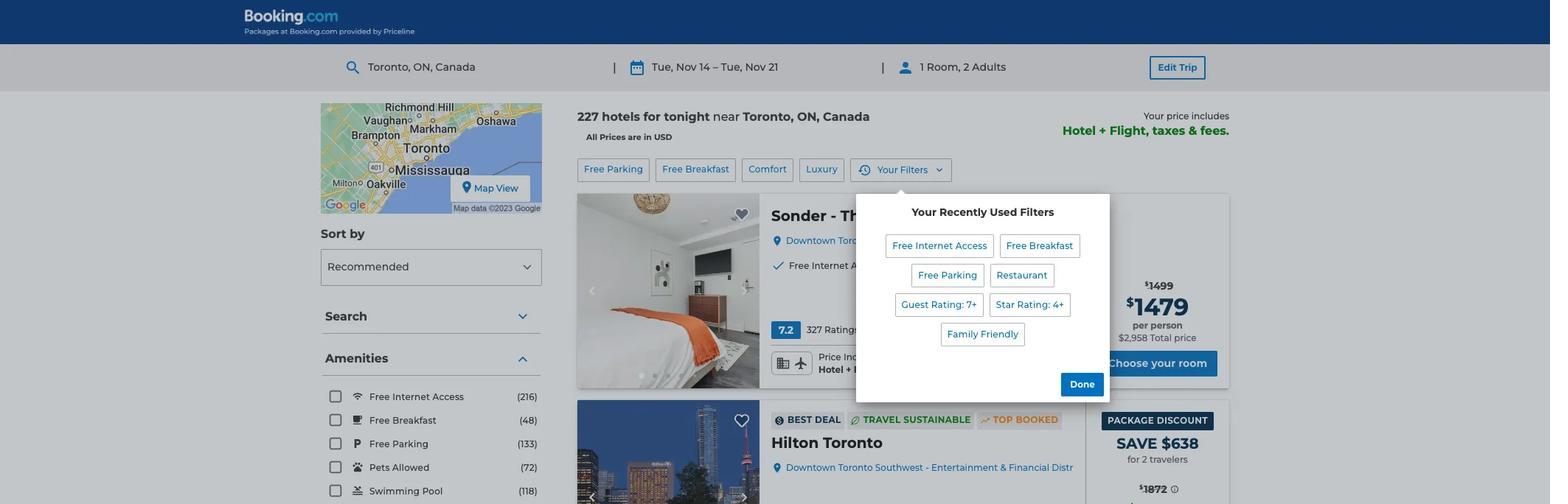 Task type: describe. For each thing, give the bounding box(es) containing it.
trip
[[1180, 62, 1198, 73]]

save
[[1117, 435, 1158, 453]]

for 2 travelers
[[1128, 454, 1188, 465]]

edit trip
[[1159, 62, 1198, 73]]

2 vertical spatial &
[[1001, 462, 1007, 473]]

hotels
[[602, 110, 640, 124]]

top
[[993, 415, 1013, 426]]

booked
[[1016, 415, 1059, 426]]

all
[[586, 132, 598, 143]]

flight, inside price includes hotel + flight, taxes & fees.
[[854, 364, 884, 375]]

your filters button
[[851, 158, 953, 182]]

includes
[[1192, 111, 1230, 122]]

1 horizontal spatial internet
[[812, 260, 849, 271]]

all prices are in usd
[[586, 132, 673, 143]]

booking.com packages image
[[244, 9, 416, 35]]

filters inside "list box"
[[1020, 206, 1054, 219]]

parking inside 'your recently used filters' "list box"
[[942, 270, 978, 281]]

package discount
[[1108, 415, 1208, 426]]

map view
[[474, 183, 518, 194]]

0 horizontal spatial 2
[[964, 61, 970, 74]]

guest
[[902, 300, 929, 311]]

access inside 'your recently used filters' "list box"
[[956, 240, 988, 252]]

go to image #2 image
[[653, 374, 658, 378]]

comfort
[[749, 164, 787, 175]]

| for tue, nov 14 – tue, nov 21
[[613, 60, 617, 74]]

(72)
[[521, 463, 538, 474]]

swimming
[[370, 486, 420, 497]]

entertainment
[[932, 462, 998, 473]]

sort
[[321, 227, 347, 241]]

travel
[[864, 415, 901, 426]]

your
[[1152, 357, 1176, 370]]

0 horizontal spatial parking
[[393, 439, 429, 450]]

star
[[997, 300, 1015, 311]]

person
[[1151, 320, 1183, 331]]

227
[[578, 110, 599, 124]]

restaurant
[[997, 270, 1048, 281]]

price
[[819, 352, 842, 363]]

1 horizontal spatial on,
[[797, 110, 820, 124]]

taxes inside price includes hotel + flight, taxes & fees.
[[886, 364, 911, 375]]

travelers
[[1150, 454, 1188, 465]]

pets allowed
[[370, 463, 430, 474]]

hilton toronto
[[772, 434, 883, 452]]

photo carousel region for 1499
[[578, 194, 760, 389]]

sustainable
[[904, 415, 971, 426]]

downtown toronto north - yorkville
[[786, 235, 947, 246]]

friendly
[[981, 329, 1019, 340]]

1 vertical spatial for
[[1128, 454, 1140, 465]]

0 vertical spatial canada
[[436, 61, 476, 74]]

your recently used filters
[[912, 206, 1054, 219]]

1 vertical spatial access
[[851, 260, 882, 271]]

1 nov from the left
[[676, 61, 697, 74]]

discount
[[1157, 415, 1208, 426]]

done
[[1071, 379, 1095, 391]]

amenities inside 'dropdown button'
[[325, 352, 388, 366]]

your recently used filters list box
[[856, 194, 1110, 403]]

0 horizontal spatial free internet access
[[370, 392, 464, 403]]

7.2
[[779, 324, 794, 337]]

price inside $ 1499 $ 1479 per person $2,958 total price
[[1175, 333, 1197, 344]]

go to image #4 image
[[680, 374, 684, 378]]

sonder - the wellesley - promoted element
[[772, 206, 1000, 226]]

$ for 1872
[[1140, 484, 1144, 491]]

4+
[[1053, 300, 1065, 311]]

free breakfast for free parking
[[663, 164, 730, 175]]

usd
[[654, 132, 673, 143]]

hotel inside price includes hotel + flight, taxes & fees.
[[819, 364, 844, 375]]

$ 1499 $ 1479 per person $2,958 total price
[[1119, 280, 1197, 344]]

(118)
[[519, 486, 538, 497]]

your recently used filters dialog
[[851, 188, 1116, 409]]

327
[[807, 324, 822, 336]]

+ inside price includes hotel + flight, taxes & fees.
[[846, 364, 852, 375]]

0 horizontal spatial toronto,
[[368, 61, 411, 74]]

taxes inside your price includes hotel + flight, taxes & fees.
[[1153, 124, 1186, 138]]

227 hotels for tonight near toronto, on, canada
[[578, 110, 870, 124]]

2 vertical spatial access
[[433, 392, 464, 403]]

financial
[[1009, 462, 1050, 473]]

1 vertical spatial canada
[[823, 110, 870, 124]]

total
[[1151, 333, 1172, 344]]

free parking inside 'your recently used filters' "list box"
[[919, 270, 978, 281]]

tue, nov 14 – tue, nov 21
[[652, 61, 779, 74]]

hotel inside your price includes hotel + flight, taxes & fees.
[[1063, 124, 1096, 138]]

travel sustainable
[[864, 415, 971, 426]]

0 vertical spatial amenities
[[888, 260, 935, 271]]

$ for 1499
[[1145, 280, 1149, 288]]

1
[[921, 61, 924, 74]]

breakfast for free parking
[[1030, 240, 1074, 252]]

allowed
[[393, 463, 430, 474]]

sonder
[[772, 207, 827, 225]]

0 horizontal spatial free breakfast
[[370, 415, 437, 427]]

(216)
[[517, 392, 538, 403]]

1 vertical spatial $
[[1127, 296, 1134, 310]]

deal
[[815, 415, 841, 426]]

in
[[644, 132, 652, 143]]

filters inside button
[[901, 164, 928, 175]]

near
[[713, 110, 740, 124]]

1872
[[1144, 483, 1168, 496]]

$2,958
[[1119, 333, 1148, 344]]

sonder - the wellesley
[[772, 207, 948, 225]]

best deal
[[788, 415, 841, 426]]

| for 1 room, 2 adults
[[882, 60, 885, 74]]

(133)
[[518, 439, 538, 450]]

north
[[876, 235, 902, 246]]

sign in to save image
[[735, 414, 750, 433]]

hilton toronto element
[[772, 433, 883, 454]]

sort by
[[321, 227, 365, 241]]

$ 1872
[[1140, 483, 1168, 496]]

2 vertical spatial free parking
[[370, 439, 429, 450]]

southwest
[[876, 462, 924, 473]]

map
[[474, 183, 494, 194]]

1479
[[1135, 293, 1189, 322]]

& inside your price includes hotel + flight, taxes & fees.
[[1189, 124, 1198, 138]]

free internet access amenities
[[789, 260, 935, 271]]

1 room, 2 adults
[[921, 61, 1006, 74]]

by
[[350, 227, 365, 241]]

star rating: 4+
[[997, 300, 1065, 311]]

21
[[769, 61, 779, 74]]

14
[[700, 61, 710, 74]]

go to image #1 image
[[639, 373, 645, 379]]

tonight
[[664, 110, 710, 124]]

price includes hotel + flight, taxes & fees.
[[819, 352, 944, 375]]

prices
[[600, 132, 626, 143]]



Task type: locate. For each thing, give the bounding box(es) containing it.
toronto down the
[[839, 235, 873, 246]]

internet down the wellesley in the right of the page
[[916, 240, 953, 252]]

1 vertical spatial parking
[[942, 270, 978, 281]]

flight, inside your price includes hotel + flight, taxes & fees.
[[1110, 124, 1149, 138]]

free internet access
[[893, 240, 988, 252], [370, 392, 464, 403]]

choose
[[1109, 357, 1149, 370]]

internet down amenities 'dropdown button'
[[393, 392, 430, 403]]

price down person
[[1175, 333, 1197, 344]]

rating: for 7+
[[932, 300, 965, 311]]

1 horizontal spatial free breakfast
[[663, 164, 730, 175]]

filters left expand icon
[[901, 164, 928, 175]]

0 horizontal spatial canada
[[436, 61, 476, 74]]

0 horizontal spatial amenities
[[325, 352, 388, 366]]

0 horizontal spatial flight,
[[854, 364, 884, 375]]

downtown down sonder
[[786, 235, 836, 246]]

0 vertical spatial downtown
[[786, 235, 836, 246]]

2 horizontal spatial breakfast
[[1030, 240, 1074, 252]]

your inside your price includes hotel + flight, taxes & fees.
[[1144, 111, 1165, 122]]

2 horizontal spatial access
[[956, 240, 988, 252]]

| up the hotels
[[613, 60, 617, 74]]

- for north
[[904, 235, 908, 246]]

free breakfast down usd at top left
[[663, 164, 730, 175]]

rating: for 4+
[[1018, 300, 1051, 311]]

your up sonder - the wellesley - promoted element in the top of the page
[[878, 164, 898, 175]]

your filters
[[878, 164, 928, 175]]

- right north
[[904, 235, 908, 246]]

expand image
[[934, 164, 946, 176]]

access down recently
[[956, 240, 988, 252]]

nov left the 21
[[745, 61, 766, 74]]

0 vertical spatial breakfast
[[686, 164, 730, 175]]

wellesley
[[874, 207, 948, 225]]

7+
[[967, 300, 977, 311]]

0 horizontal spatial for
[[644, 110, 661, 124]]

| left 1
[[882, 60, 885, 74]]

1499
[[1150, 280, 1174, 293]]

0 vertical spatial +
[[1100, 124, 1107, 138]]

choose your room button
[[1098, 351, 1218, 377]]

family
[[948, 329, 979, 340]]

downtown for downtown toronto southwest - entertainment & financial districts
[[786, 462, 836, 473]]

free breakfast for free internet access
[[1007, 240, 1074, 252]]

0 vertical spatial internet
[[916, 240, 953, 252]]

1 horizontal spatial &
[[1001, 462, 1007, 473]]

2 nov from the left
[[745, 61, 766, 74]]

free internet access inside 'your recently used filters' "list box"
[[893, 240, 988, 252]]

sign in to save image
[[735, 208, 750, 227]]

downtown
[[786, 235, 836, 246], [786, 462, 836, 473]]

parking up 7+
[[942, 270, 978, 281]]

- right southwest
[[926, 462, 929, 473]]

your inside 'your recently used filters' "list box"
[[912, 206, 937, 219]]

1 horizontal spatial rating:
[[1018, 300, 1051, 311]]

free internet access down recently
[[893, 240, 988, 252]]

0 horizontal spatial your
[[878, 164, 898, 175]]

pets
[[370, 463, 390, 474]]

edit
[[1159, 62, 1177, 73]]

your price includes hotel + flight, taxes & fees.
[[1063, 111, 1230, 138]]

done button
[[1062, 374, 1104, 397]]

for
[[644, 110, 661, 124], [1128, 454, 1140, 465]]

free breakfast up restaurant on the bottom right of the page
[[1007, 240, 1074, 252]]

2 horizontal spatial free breakfast
[[1007, 240, 1074, 252]]

0 horizontal spatial -
[[831, 207, 837, 225]]

breakfast up restaurant on the bottom right of the page
[[1030, 240, 1074, 252]]

downtown for downtown toronto north - yorkville
[[786, 235, 836, 246]]

1 vertical spatial -
[[904, 235, 908, 246]]

nov left 14
[[676, 61, 697, 74]]

0 vertical spatial your
[[1144, 111, 1165, 122]]

best
[[788, 415, 812, 426]]

amenities button
[[322, 343, 541, 376]]

toronto,
[[368, 61, 411, 74], [743, 110, 794, 124]]

1 horizontal spatial amenities
[[888, 260, 935, 271]]

1 vertical spatial toronto,
[[743, 110, 794, 124]]

1 tue, from the left
[[652, 61, 674, 74]]

access down amenities 'dropdown button'
[[433, 392, 464, 403]]

-
[[831, 207, 837, 225], [904, 235, 908, 246], [926, 462, 929, 473]]

1 vertical spatial 2
[[1143, 454, 1148, 465]]

nov
[[676, 61, 697, 74], [745, 61, 766, 74]]

$ up per
[[1127, 296, 1134, 310]]

0 vertical spatial -
[[831, 207, 837, 225]]

breakfast down 227 hotels for tonight near toronto, on, canada
[[686, 164, 730, 175]]

0 vertical spatial 2
[[964, 61, 970, 74]]

free breakfast up pets allowed
[[370, 415, 437, 427]]

photo carousel region
[[578, 194, 760, 389], [578, 400, 760, 505]]

filters right the used
[[1020, 206, 1054, 219]]

1 horizontal spatial $
[[1140, 484, 1144, 491]]

downtown toronto southwest - entertainment & financial districts
[[786, 462, 1089, 473]]

ratings
[[825, 324, 859, 336]]

tue,
[[652, 61, 674, 74], [721, 61, 743, 74]]

1 vertical spatial price
[[1175, 333, 1197, 344]]

taxes
[[1153, 124, 1186, 138], [886, 364, 911, 375]]

edit trip button
[[1150, 56, 1206, 80]]

1 vertical spatial hotel
[[819, 364, 844, 375]]

& down the includes
[[1189, 124, 1198, 138]]

1 horizontal spatial toronto,
[[743, 110, 794, 124]]

- left the
[[831, 207, 837, 225]]

- for southwest
[[926, 462, 929, 473]]

internet inside 'your recently used filters' "list box"
[[916, 240, 953, 252]]

free parking up guest rating: 7+
[[919, 270, 978, 281]]

package
[[1108, 415, 1155, 426]]

2 vertical spatial your
[[912, 206, 937, 219]]

1 downtown from the top
[[786, 235, 836, 246]]

for up in
[[644, 110, 661, 124]]

fees.
[[1201, 124, 1230, 138], [922, 364, 944, 375]]

toronto for hilton toronto
[[823, 434, 883, 452]]

used
[[990, 206, 1018, 219]]

free internet access down amenities 'dropdown button'
[[370, 392, 464, 403]]

1 horizontal spatial free parking
[[584, 164, 644, 175]]

0 horizontal spatial nov
[[676, 61, 697, 74]]

1 vertical spatial free internet access
[[370, 392, 464, 403]]

your
[[1144, 111, 1165, 122], [878, 164, 898, 175], [912, 206, 937, 219]]

toronto down deal
[[823, 434, 883, 452]]

1 horizontal spatial -
[[904, 235, 908, 246]]

toronto down hilton toronto element
[[839, 462, 873, 473]]

1 vertical spatial downtown
[[786, 462, 836, 473]]

0 vertical spatial $
[[1145, 280, 1149, 288]]

$
[[1145, 280, 1149, 288], [1127, 296, 1134, 310], [1140, 484, 1144, 491]]

2 down save
[[1143, 454, 1148, 465]]

your for hotel
[[1144, 111, 1165, 122]]

breakfast inside 'your recently used filters' "list box"
[[1030, 240, 1074, 252]]

internet down downtown toronto north - yorkville
[[812, 260, 849, 271]]

amenities
[[888, 260, 935, 271], [325, 352, 388, 366]]

1 horizontal spatial breakfast
[[686, 164, 730, 175]]

1 vertical spatial taxes
[[886, 364, 911, 375]]

rating: left 4+
[[1018, 300, 1051, 311]]

room
[[1179, 357, 1208, 370]]

photo carousel region for for 2 travelers
[[578, 400, 760, 505]]

your for filters
[[912, 206, 937, 219]]

internet
[[916, 240, 953, 252], [812, 260, 849, 271], [393, 392, 430, 403]]

1 horizontal spatial access
[[851, 260, 882, 271]]

includes
[[844, 352, 882, 363]]

1 horizontal spatial canada
[[823, 110, 870, 124]]

2 horizontal spatial -
[[926, 462, 929, 473]]

on,
[[414, 61, 433, 74], [797, 110, 820, 124]]

breakfast up 'allowed'
[[393, 415, 437, 427]]

0 horizontal spatial $
[[1127, 296, 1134, 310]]

1 horizontal spatial your
[[912, 206, 937, 219]]

fees. inside your price includes hotel + flight, taxes & fees.
[[1201, 124, 1230, 138]]

rating: left 7+
[[932, 300, 965, 311]]

hotel
[[1063, 124, 1096, 138], [819, 364, 844, 375]]

toronto for downtown toronto north - yorkville
[[839, 235, 873, 246]]

2 vertical spatial $
[[1140, 484, 1144, 491]]

0 vertical spatial price
[[1167, 111, 1190, 122]]

choose your room
[[1109, 357, 1208, 370]]

1 vertical spatial filters
[[1020, 206, 1054, 219]]

1 horizontal spatial filters
[[1020, 206, 1054, 219]]

2 rating: from the left
[[1018, 300, 1051, 311]]

filters
[[901, 164, 928, 175], [1020, 206, 1054, 219]]

price left the includes
[[1167, 111, 1190, 122]]

2 | from the left
[[882, 60, 885, 74]]

0 horizontal spatial filters
[[901, 164, 928, 175]]

0 horizontal spatial access
[[433, 392, 464, 403]]

2 photo carousel region from the top
[[578, 400, 760, 505]]

0 vertical spatial taxes
[[1153, 124, 1186, 138]]

tue, right –
[[721, 61, 743, 74]]

toronto
[[839, 235, 873, 246], [823, 434, 883, 452], [839, 462, 873, 473]]

$ inside $ 1872
[[1140, 484, 1144, 491]]

access
[[956, 240, 988, 252], [851, 260, 882, 271], [433, 392, 464, 403]]

your up the yorkville
[[912, 206, 937, 219]]

1 vertical spatial free parking
[[919, 270, 978, 281]]

0 horizontal spatial internet
[[393, 392, 430, 403]]

1 horizontal spatial flight,
[[1110, 124, 1149, 138]]

tue, left 14
[[652, 61, 674, 74]]

0 horizontal spatial tue,
[[652, 61, 674, 74]]

0 vertical spatial filters
[[901, 164, 928, 175]]

free
[[584, 164, 605, 175], [663, 164, 683, 175], [893, 240, 913, 252], [1007, 240, 1027, 252], [789, 260, 810, 271], [919, 270, 939, 281], [370, 392, 390, 403], [370, 415, 390, 427], [370, 439, 390, 450]]

1 vertical spatial amenities
[[325, 352, 388, 366]]

0 vertical spatial for
[[644, 110, 661, 124]]

2 vertical spatial internet
[[393, 392, 430, 403]]

2 tue, from the left
[[721, 61, 743, 74]]

2 horizontal spatial free parking
[[919, 270, 978, 281]]

luxury
[[806, 164, 838, 175]]

2 horizontal spatial $
[[1145, 280, 1149, 288]]

top booked
[[993, 415, 1059, 426]]

2 vertical spatial free breakfast
[[370, 415, 437, 427]]

price inside your price includes hotel + flight, taxes & fees.
[[1167, 111, 1190, 122]]

yorkville
[[910, 235, 947, 246]]

& inside price includes hotel + flight, taxes & fees.
[[913, 364, 920, 375]]

parking up 'allowed'
[[393, 439, 429, 450]]

0 horizontal spatial free parking
[[370, 439, 429, 450]]

$638
[[1162, 435, 1199, 453]]

2 vertical spatial breakfast
[[393, 415, 437, 427]]

access down downtown toronto north - yorkville
[[851, 260, 882, 271]]

0 vertical spatial access
[[956, 240, 988, 252]]

1 | from the left
[[613, 60, 617, 74]]

go to image #3 image
[[667, 374, 671, 378]]

fees. down the includes
[[1201, 124, 1230, 138]]

0 horizontal spatial taxes
[[886, 364, 911, 375]]

0 horizontal spatial hotel
[[819, 364, 844, 375]]

1 horizontal spatial tue,
[[721, 61, 743, 74]]

|
[[613, 60, 617, 74], [882, 60, 885, 74]]

$ left 1872 at bottom
[[1140, 484, 1144, 491]]

2 horizontal spatial parking
[[942, 270, 978, 281]]

free parking up pets allowed
[[370, 439, 429, 450]]

your down edit
[[1144, 111, 1165, 122]]

+ inside your price includes hotel + flight, taxes & fees.
[[1100, 124, 1107, 138]]

0 vertical spatial &
[[1189, 124, 1198, 138]]

327 ratings
[[807, 324, 859, 336]]

recently
[[940, 206, 987, 219]]

2 downtown from the top
[[786, 462, 836, 473]]

1 photo carousel region from the top
[[578, 194, 760, 389]]

1 rating: from the left
[[932, 300, 965, 311]]

0 vertical spatial flight,
[[1110, 124, 1149, 138]]

0 horizontal spatial rating:
[[932, 300, 965, 311]]

1 vertical spatial toronto
[[823, 434, 883, 452]]

& up travel sustainable
[[913, 364, 920, 375]]

view
[[497, 183, 518, 194]]

1 vertical spatial photo carousel region
[[578, 400, 760, 505]]

0 horizontal spatial |
[[613, 60, 617, 74]]

1 horizontal spatial taxes
[[1153, 124, 1186, 138]]

2 horizontal spatial your
[[1144, 111, 1165, 122]]

1 vertical spatial flight,
[[854, 364, 884, 375]]

hilton
[[772, 434, 819, 452]]

per
[[1133, 320, 1149, 331]]

2 vertical spatial parking
[[393, 439, 429, 450]]

0 vertical spatial free internet access
[[893, 240, 988, 252]]

1 horizontal spatial 2
[[1143, 454, 1148, 465]]

taxes down edit
[[1153, 124, 1186, 138]]

1 horizontal spatial nov
[[745, 61, 766, 74]]

0 vertical spatial hotel
[[1063, 124, 1096, 138]]

pool
[[422, 486, 443, 497]]

1 vertical spatial +
[[846, 364, 852, 375]]

free breakfast inside 'your recently used filters' "list box"
[[1007, 240, 1074, 252]]

taxes up travel
[[886, 364, 911, 375]]

are
[[628, 132, 642, 143]]

for down save
[[1128, 454, 1140, 465]]

the
[[841, 207, 870, 225]]

free parking down prices
[[584, 164, 644, 175]]

0 vertical spatial parking
[[607, 164, 644, 175]]

1 horizontal spatial parking
[[607, 164, 644, 175]]

& left 'financial'
[[1001, 462, 1007, 473]]

1 vertical spatial on,
[[797, 110, 820, 124]]

your inside your filters button
[[878, 164, 898, 175]]

0 horizontal spatial breakfast
[[393, 415, 437, 427]]

fees. inside price includes hotel + flight, taxes & fees.
[[922, 364, 944, 375]]

$ left 1499
[[1145, 280, 1149, 288]]

(48)
[[520, 415, 538, 426]]

0 vertical spatial toronto,
[[368, 61, 411, 74]]

2 horizontal spatial &
[[1189, 124, 1198, 138]]

swimming pool
[[370, 486, 443, 497]]

downtown down hilton
[[786, 462, 836, 473]]

price
[[1167, 111, 1190, 122], [1175, 333, 1197, 344]]

&
[[1189, 124, 1198, 138], [913, 364, 920, 375], [1001, 462, 1007, 473]]

fees. up the 'sustainable'
[[922, 364, 944, 375]]

1 horizontal spatial +
[[1100, 124, 1107, 138]]

toronto for downtown toronto southwest - entertainment & financial districts
[[839, 462, 873, 473]]

room,
[[927, 61, 961, 74]]

parking down all prices are in usd
[[607, 164, 644, 175]]

0 horizontal spatial on,
[[414, 61, 433, 74]]

0 vertical spatial free breakfast
[[663, 164, 730, 175]]

breakfast for comfort
[[686, 164, 730, 175]]

2 right room,
[[964, 61, 970, 74]]

canada
[[436, 61, 476, 74], [823, 110, 870, 124]]

0 vertical spatial free parking
[[584, 164, 644, 175]]



Task type: vqa. For each thing, say whether or not it's contained in the screenshot.
Subtotal
no



